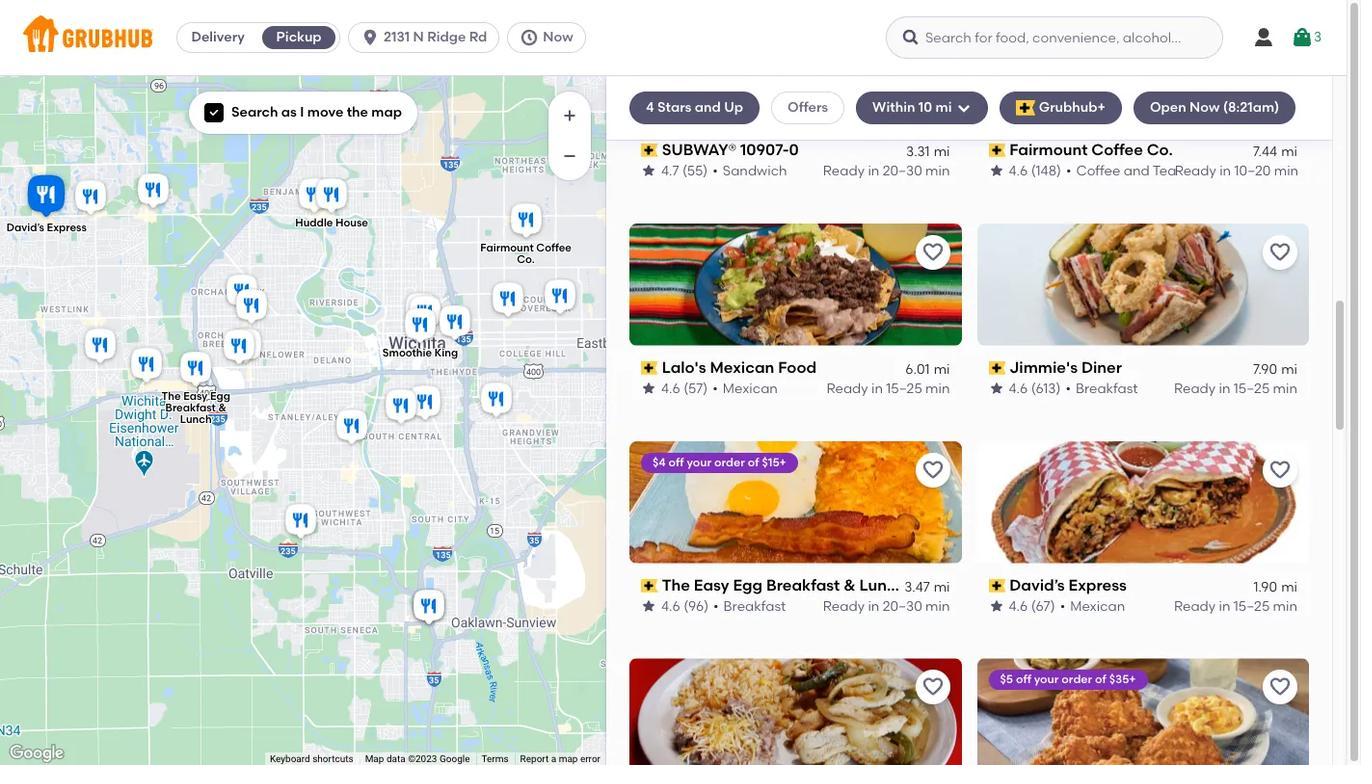 Task type: vqa. For each thing, say whether or not it's contained in the screenshot.


Task type: describe. For each thing, give the bounding box(es) containing it.
lalo's mexican food image
[[332, 407, 371, 449]]

order for $35+
[[1062, 674, 1093, 687]]

popeyes image
[[222, 272, 261, 314]]

1 vertical spatial david's
[[1010, 576, 1065, 595]]

$35+
[[1110, 674, 1137, 687]]

6.01 mi
[[906, 361, 950, 377]]

1 horizontal spatial svg image
[[902, 28, 921, 47]]

jimmie's
[[1010, 358, 1078, 377]]

4.7
[[662, 162, 680, 179]]

hurts donut co image
[[134, 171, 172, 213]]

star icon image for jimmie's diner
[[989, 381, 1004, 397]]

ready in 20–30 min for the easy egg breakfast & lunch
[[823, 598, 950, 614]]

of for $35+
[[1096, 674, 1107, 687]]

data
[[387, 754, 406, 765]]

10907-
[[741, 141, 789, 159]]

subscription pass image for the easy egg breakfast & lunch
[[641, 579, 658, 593]]

$15+
[[762, 456, 787, 469]]

• for mexican
[[713, 380, 718, 397]]

subscription pass image for fairmount coffee co.
[[989, 144, 1006, 157]]

in for jimmie's diner
[[1220, 380, 1231, 397]]

15–25 for lalo's mexican food
[[887, 380, 923, 397]]

egg inside the easy egg breakfast & lunch
[[210, 390, 230, 403]]

shortcuts
[[313, 754, 354, 765]]

1 vertical spatial the easy egg breakfast & lunch
[[662, 576, 906, 595]]

spear's restaurant & pie shop image
[[219, 327, 258, 369]]

3.47 mi
[[905, 579, 950, 595]]

6.01
[[906, 361, 930, 377]]

n
[[413, 29, 424, 45]]

0 vertical spatial mexican
[[710, 358, 775, 377]]

(67)
[[1032, 598, 1056, 614]]

and for tea
[[1124, 162, 1150, 179]]

0 vertical spatial co.
[[1147, 141, 1174, 159]]

2131 n ridge rd button
[[348, 22, 508, 53]]

1 vertical spatial the
[[662, 576, 691, 595]]

report a map error
[[520, 754, 601, 765]]

save this restaurant image for subway® 10907-0
[[922, 23, 945, 46]]

ready for david's express
[[1175, 598, 1216, 614]]

4.7 (55)
[[662, 162, 708, 179]]

diner
[[1082, 358, 1123, 377]]

fairmount coffee co. image
[[507, 201, 545, 243]]

search
[[231, 104, 278, 121]]

terms
[[482, 754, 509, 765]]

1 horizontal spatial lunch
[[860, 576, 906, 595]]

4.6 (613)
[[1009, 380, 1061, 397]]

your for $4
[[687, 456, 712, 469]]

cracker barrel image
[[127, 345, 165, 388]]

& inside map region
[[218, 402, 226, 414]]

20–30 for subway® 10907-0
[[883, 162, 923, 179]]

(613)
[[1032, 380, 1061, 397]]

smoothie
[[382, 347, 432, 360]]

star icon image for the easy egg breakfast & lunch
[[641, 599, 657, 615]]

(148)
[[1032, 162, 1062, 179]]

food
[[779, 358, 817, 377]]

breakfast down the easy egg breakfast & lunch logo
[[767, 576, 840, 595]]

the easy egg breakfast & lunch inside map region
[[161, 390, 230, 426]]

0 horizontal spatial map
[[372, 104, 402, 121]]

1 horizontal spatial &
[[844, 576, 856, 595]]

3.31
[[907, 143, 930, 159]]

old chicago pizza + taproom image
[[402, 290, 440, 333]]

of for $15+
[[748, 456, 760, 469]]

min for subway® 10907-0
[[926, 162, 950, 179]]

subscription pass image for david's express
[[989, 579, 1006, 593]]

3 button
[[1291, 20, 1322, 55]]

3
[[1314, 29, 1322, 45]]

min for the easy egg breakfast & lunch
[[926, 598, 950, 614]]

egg cetera logo image
[[630, 659, 962, 766]]

error
[[581, 754, 601, 765]]

keyboard
[[270, 754, 310, 765]]

• for express
[[1061, 598, 1066, 614]]

now inside button
[[543, 29, 573, 45]]

off for $5
[[1016, 674, 1032, 687]]

lalo's mexican food logo image
[[630, 223, 962, 346]]

map
[[365, 754, 384, 765]]

house
[[335, 217, 368, 230]]

7.44 mi
[[1254, 143, 1298, 159]]

subscription pass image for jimmie's diner
[[989, 362, 1006, 375]]

google image
[[5, 742, 68, 766]]

open
[[1151, 99, 1187, 116]]

$4
[[653, 456, 666, 469]]

mexican for lalo's
[[723, 380, 778, 397]]

within
[[873, 99, 916, 116]]

20–30 for the easy egg breakfast & lunch
[[883, 598, 923, 614]]

1 horizontal spatial express
[[1069, 576, 1127, 595]]

david's express
[[1010, 576, 1127, 595]]

jimmie's diner
[[1010, 358, 1123, 377]]

ready for the easy egg breakfast & lunch
[[823, 598, 865, 614]]

the donut whole image
[[435, 303, 474, 345]]

grubhub plus flag logo image
[[1016, 100, 1036, 116]]

david's inside the "huddle house david's express fairmount coffee co."
[[6, 221, 44, 234]]

min for david's express
[[1274, 598, 1298, 614]]

in for subway® 10907-0
[[868, 162, 880, 179]]

subway®
[[662, 141, 737, 159]]

breakfast down diner
[[1076, 380, 1139, 397]]

4.6 (96)
[[662, 598, 709, 614]]

jimmie's diner image
[[477, 380, 516, 422]]

coffee for and
[[1077, 162, 1121, 179]]

15–25 for david's express
[[1234, 598, 1270, 614]]

order for $15+
[[715, 456, 745, 469]]

svg image for 3
[[1291, 26, 1314, 49]]

1 horizontal spatial fairmount
[[1010, 141, 1088, 159]]

$5
[[1001, 674, 1014, 687]]

1 vertical spatial egg
[[733, 576, 763, 595]]

2 horizontal spatial svg image
[[956, 100, 972, 116]]

king
[[434, 347, 458, 360]]

fairmount inside the "huddle house david's express fairmount coffee co."
[[480, 242, 534, 255]]

smoothie king
[[382, 347, 458, 360]]

Search for food, convenience, alcohol... search field
[[886, 16, 1224, 59]]

sugar shak daylight donuts image
[[71, 177, 109, 220]]

up
[[724, 99, 744, 116]]

pickup
[[276, 29, 322, 45]]

lalo's mexican food
[[662, 358, 817, 377]]

0
[[789, 141, 799, 159]]

4.6 for lalo's mexican food
[[662, 380, 681, 397]]

as
[[281, 104, 297, 121]]

ready for lalo's mexican food
[[827, 380, 869, 397]]

4.6 (57)
[[662, 380, 708, 397]]

• mexican for mexican
[[713, 380, 778, 397]]

©2023
[[408, 754, 437, 765]]

10
[[919, 99, 933, 116]]

move
[[307, 104, 344, 121]]

google
[[440, 754, 470, 765]]

4.6 for david's express
[[1009, 598, 1028, 614]]

terms link
[[482, 754, 509, 765]]

7.44
[[1254, 143, 1278, 159]]

1.90
[[1254, 579, 1278, 595]]

huddle house image
[[312, 176, 351, 218]]

ihop image
[[409, 587, 448, 630]]

ready for fairmount coffee co.
[[1175, 162, 1217, 179]]

keyboard shortcuts button
[[270, 753, 354, 766]]

7.90
[[1254, 361, 1278, 377]]

huddle house david's express fairmount coffee co.
[[6, 217, 571, 266]]

1.90 mi
[[1254, 579, 1298, 595]]

7.90 mi
[[1254, 361, 1298, 377]]

subway® 10907-0
[[662, 141, 799, 159]]

crispy donuts wichita image
[[232, 286, 271, 329]]

4.6 for the easy egg breakfast & lunch
[[662, 598, 681, 614]]

mi for lalo's mexican food
[[934, 361, 950, 377]]

subscription pass image for subway® 10907-0
[[641, 144, 658, 157]]

grubhub+
[[1039, 99, 1106, 116]]

1 horizontal spatial now
[[1190, 99, 1220, 116]]

• for coffee
[[1067, 162, 1072, 179]]

egg cetera image
[[406, 293, 444, 336]]



Task type: locate. For each thing, give the bounding box(es) containing it.
0 horizontal spatial &
[[218, 402, 226, 414]]

coffee up lina's restaurant central icon
[[536, 242, 571, 255]]

1 vertical spatial order
[[1062, 674, 1093, 687]]

• coffee and tea
[[1067, 162, 1177, 179]]

0 vertical spatial easy
[[183, 390, 207, 403]]

huddle
[[295, 217, 333, 230]]

now up plus icon
[[543, 29, 573, 45]]

1 horizontal spatial easy
[[694, 576, 730, 595]]

open now (8:21am)
[[1151, 99, 1280, 116]]

min down 7.44 mi
[[1275, 162, 1299, 179]]

20–30 down 3.47 at bottom
[[883, 598, 923, 614]]

min down "3.47 mi"
[[926, 598, 950, 614]]

within 10 mi
[[873, 99, 952, 116]]

star icon image for david's express
[[989, 599, 1004, 615]]

map data ©2023 google
[[365, 754, 470, 765]]

1 save this restaurant image from the top
[[922, 23, 945, 46]]

0 horizontal spatial now
[[543, 29, 573, 45]]

1 vertical spatial express
[[1069, 576, 1127, 595]]

• breakfast for easy
[[714, 598, 786, 614]]

cracker barrel logo image
[[977, 659, 1310, 766]]

offers
[[788, 99, 829, 116]]

0 horizontal spatial the easy egg breakfast & lunch
[[161, 390, 230, 426]]

1 subscription pass image from the top
[[641, 144, 658, 157]]

off
[[669, 456, 684, 469], [1016, 674, 1032, 687]]

15–25 down 6.01
[[887, 380, 923, 397]]

mi for fairmount coffee co.
[[1282, 143, 1298, 159]]

4.6 left (67)
[[1009, 598, 1028, 614]]

off right $5
[[1016, 674, 1032, 687]]

4.6 (67)
[[1009, 598, 1056, 614]]

subscription pass image down 4 on the left of page
[[641, 144, 658, 157]]

1 vertical spatial • breakfast
[[714, 598, 786, 614]]

• breakfast right (96)
[[714, 598, 786, 614]]

0 horizontal spatial order
[[715, 456, 745, 469]]

save this restaurant image
[[1269, 23, 1292, 46], [1269, 241, 1292, 264], [922, 459, 945, 482], [1269, 459, 1292, 482], [922, 676, 945, 700], [1269, 676, 1292, 700]]

1 vertical spatial mexican
[[723, 380, 778, 397]]

ready in 10–20 min
[[1175, 162, 1299, 179]]

0 vertical spatial express
[[46, 221, 86, 234]]

• for diner
[[1066, 380, 1071, 397]]

plus icon image
[[560, 106, 580, 125]]

star icon image left 4.6 (96)
[[641, 599, 657, 615]]

1 vertical spatial • mexican
[[1061, 598, 1126, 614]]

david's express image
[[23, 172, 69, 223]]

co. down "fairmount coffee co." icon
[[517, 254, 535, 266]]

ready in 15–25 min down the 1.90
[[1175, 598, 1298, 614]]

4
[[646, 99, 655, 116]]

ready for subway® 10907-0
[[823, 162, 865, 179]]

smoothie king image
[[401, 306, 439, 348]]

ready in 20–30 min down 3.31
[[823, 162, 950, 179]]

coffee
[[1092, 141, 1144, 159], [1077, 162, 1121, 179], [536, 242, 571, 255]]

1 vertical spatial off
[[1016, 674, 1032, 687]]

0 vertical spatial coffee
[[1092, 141, 1144, 159]]

0 horizontal spatial of
[[748, 456, 760, 469]]

• down jimmie's diner
[[1066, 380, 1071, 397]]

ready in 15–25 min for david's express
[[1175, 598, 1298, 614]]

minus icon image
[[560, 147, 580, 166]]

1 vertical spatial map
[[559, 754, 578, 765]]

0 horizontal spatial express
[[46, 221, 86, 234]]

15–25 down "7.90" at the right
[[1234, 380, 1270, 397]]

1 horizontal spatial david's
[[1010, 576, 1065, 595]]

0 vertical spatial the
[[161, 390, 180, 403]]

lunch inside map region
[[180, 414, 211, 426]]

mi for david's express
[[1282, 579, 1298, 595]]

mexican for david's
[[1071, 598, 1126, 614]]

4.6 left (96)
[[662, 598, 681, 614]]

in for david's express
[[1220, 598, 1231, 614]]

1 vertical spatial your
[[1035, 674, 1059, 687]]

mexican down david's express
[[1071, 598, 1126, 614]]

15–25 for jimmie's diner
[[1234, 380, 1270, 397]]

save this restaurant image for lalo's mexican food
[[922, 241, 945, 264]]

mi right 7.44
[[1282, 143, 1298, 159]]

2 ready in 20–30 min from the top
[[823, 598, 950, 614]]

fairmount
[[1010, 141, 1088, 159], [480, 242, 534, 255]]

svg image inside 3 button
[[1291, 26, 1314, 49]]

mi for jimmie's diner
[[1282, 361, 1298, 377]]

2 vertical spatial coffee
[[536, 242, 571, 255]]

1 horizontal spatial the
[[662, 576, 691, 595]]

min down 3.31 mi
[[926, 162, 950, 179]]

(8:21am)
[[1224, 99, 1280, 116]]

min down 7.90 mi
[[1274, 380, 1298, 397]]

svg image up within 10 mi
[[902, 28, 921, 47]]

• breakfast down diner
[[1066, 380, 1139, 397]]

the
[[161, 390, 180, 403], [662, 576, 691, 595]]

ready in 15–25 min down 6.01
[[827, 380, 950, 397]]

0 vertical spatial of
[[748, 456, 760, 469]]

• for 10907-
[[713, 162, 718, 179]]

fairmount up (148)
[[1010, 141, 1088, 159]]

ready in 15–25 min down "7.90" at the right
[[1175, 380, 1298, 397]]

the inside map region
[[161, 390, 180, 403]]

in
[[868, 162, 880, 179], [1220, 162, 1232, 179], [872, 380, 883, 397], [1220, 380, 1231, 397], [868, 598, 880, 614], [1220, 598, 1231, 614]]

star icon image for lalo's mexican food
[[641, 381, 657, 397]]

express inside the "huddle house david's express fairmount coffee co."
[[46, 221, 86, 234]]

1 vertical spatial subscription pass image
[[641, 362, 658, 375]]

4.6
[[1009, 162, 1028, 179], [662, 380, 681, 397], [1009, 380, 1028, 397], [662, 598, 681, 614], [1009, 598, 1028, 614]]

4.6 for fairmount coffee co.
[[1009, 162, 1028, 179]]

egg
[[210, 390, 230, 403], [733, 576, 763, 595]]

ihop image
[[409, 587, 448, 630]]

(57)
[[684, 380, 708, 397]]

1 vertical spatial lunch
[[860, 576, 906, 595]]

of left $35+
[[1096, 674, 1107, 687]]

0 vertical spatial • breakfast
[[1066, 380, 1139, 397]]

delivery
[[191, 29, 245, 45]]

svg image inside 2131 n ridge rd button
[[361, 28, 380, 47]]

0 vertical spatial 20–30
[[883, 162, 923, 179]]

tea
[[1153, 162, 1177, 179]]

a
[[551, 754, 557, 765]]

easy inside map region
[[183, 390, 207, 403]]

2 subscription pass image from the top
[[641, 362, 658, 375]]

ready in 20–30 min
[[823, 162, 950, 179], [823, 598, 950, 614]]

2131 n ridge rd
[[384, 29, 487, 45]]

mexican left food
[[710, 358, 775, 377]]

• right (67)
[[1061, 598, 1066, 614]]

svg image right 10
[[956, 100, 972, 116]]

co.
[[1147, 141, 1174, 159], [517, 254, 535, 266]]

0 vertical spatial &
[[218, 402, 226, 414]]

the
[[347, 104, 368, 121]]

pickup button
[[259, 22, 340, 53]]

your right $5
[[1035, 674, 1059, 687]]

1 20–30 from the top
[[883, 162, 923, 179]]

svg image
[[361, 28, 380, 47], [902, 28, 921, 47], [956, 100, 972, 116]]

1 horizontal spatial • breakfast
[[1066, 380, 1139, 397]]

0 vertical spatial and
[[695, 99, 721, 116]]

1 vertical spatial 20–30
[[883, 598, 923, 614]]

1 horizontal spatial your
[[1035, 674, 1059, 687]]

mi for subway® 10907-0
[[934, 143, 950, 159]]

1 horizontal spatial co.
[[1147, 141, 1174, 159]]

1 vertical spatial save this restaurant image
[[922, 241, 945, 264]]

ready for jimmie's diner
[[1175, 380, 1216, 397]]

in for fairmount coffee co.
[[1220, 162, 1232, 179]]

star icon image left 4.6 (57)
[[641, 381, 657, 397]]

0 horizontal spatial • mexican
[[713, 380, 778, 397]]

min down 1.90 mi
[[1274, 598, 1298, 614]]

subscription pass image for lalo's mexican food
[[641, 362, 658, 375]]

(55)
[[683, 162, 708, 179]]

coffee inside the "huddle house david's express fairmount coffee co."
[[536, 242, 571, 255]]

• right (148)
[[1067, 162, 1072, 179]]

express down sugar shak daylight donuts image
[[46, 221, 86, 234]]

star icon image for fairmount coffee co.
[[989, 163, 1004, 179]]

mi right 6.01
[[934, 361, 950, 377]]

report
[[520, 754, 549, 765]]

$4 off your order of $15+
[[653, 456, 787, 469]]

map right a
[[559, 754, 578, 765]]

order left $35+
[[1062, 674, 1093, 687]]

ready in 20–30 min down 3.47 at bottom
[[823, 598, 950, 614]]

4.6 down lalo's
[[662, 380, 681, 397]]

coffee down fairmount coffee co.
[[1077, 162, 1121, 179]]

2 save this restaurant image from the top
[[922, 241, 945, 264]]

svg image for now
[[520, 28, 539, 47]]

of left "$15+"
[[748, 456, 760, 469]]

4.6 for jimmie's diner
[[1009, 380, 1028, 397]]

1 horizontal spatial egg
[[733, 576, 763, 595]]

svg image for search as i move the map
[[208, 107, 220, 119]]

of
[[748, 456, 760, 469], [1096, 674, 1107, 687]]

now right open on the top
[[1190, 99, 1220, 116]]

search as i move the map
[[231, 104, 402, 121]]

stars
[[658, 99, 692, 116]]

1 vertical spatial now
[[1190, 99, 1220, 116]]

village inn image
[[281, 502, 320, 544]]

15–25 down the 1.90
[[1234, 598, 1270, 614]]

lina's restaurant central image
[[541, 277, 579, 319]]

in for the easy egg breakfast & lunch
[[868, 598, 880, 614]]

star icon image left 4.6 (67)
[[989, 599, 1004, 615]]

mexican down lalo's mexican food at the top
[[723, 380, 778, 397]]

your
[[687, 456, 712, 469], [1035, 674, 1059, 687]]

jimmie's diner logo image
[[977, 223, 1310, 346]]

mi right 3.31
[[934, 143, 950, 159]]

main navigation navigation
[[0, 0, 1347, 76]]

• mexican for express
[[1061, 598, 1126, 614]]

the down cracker barrel "image"
[[161, 390, 180, 403]]

ridge
[[427, 29, 466, 45]]

• mexican
[[713, 380, 778, 397], [1061, 598, 1126, 614]]

1 vertical spatial ready in 20–30 min
[[823, 598, 950, 614]]

• right (96)
[[714, 598, 719, 614]]

coffee up • coffee and tea
[[1092, 141, 1144, 159]]

don taco stop mexican fast food image
[[381, 387, 420, 429]]

0 horizontal spatial and
[[695, 99, 721, 116]]

mi right 10
[[936, 99, 952, 116]]

3.31 mi
[[907, 143, 950, 159]]

0 vertical spatial ready in 20–30 min
[[823, 162, 950, 179]]

0 horizontal spatial lunch
[[180, 414, 211, 426]]

david's
[[6, 221, 44, 234], [1010, 576, 1065, 595]]

star icon image
[[641, 163, 657, 179], [989, 163, 1004, 179], [641, 381, 657, 397], [989, 381, 1004, 397], [641, 599, 657, 615], [989, 599, 1004, 615]]

fairmount coffee co.
[[1010, 141, 1174, 159]]

the easy egg breakfast & lunch image
[[176, 349, 215, 392]]

sandwich
[[723, 162, 788, 179]]

star icon image for subway® 10907-0
[[641, 163, 657, 179]]

0 vertical spatial now
[[543, 29, 573, 45]]

1 horizontal spatial order
[[1062, 674, 1093, 687]]

0 horizontal spatial fairmount
[[480, 242, 534, 255]]

svg image left '2131'
[[361, 28, 380, 47]]

0 horizontal spatial david's
[[6, 221, 44, 234]]

0 horizontal spatial off
[[669, 456, 684, 469]]

• mexican down david's express
[[1061, 598, 1126, 614]]

ready in 15–25 min
[[827, 380, 950, 397], [1175, 380, 1298, 397], [1175, 598, 1298, 614]]

0 vertical spatial subscription pass image
[[641, 144, 658, 157]]

0 horizontal spatial co.
[[517, 254, 535, 266]]

subscription pass image
[[641, 144, 658, 157], [641, 362, 658, 375]]

the up 4.6 (96)
[[662, 576, 691, 595]]

star icon image left 4.6 (613)
[[989, 381, 1004, 397]]

15–25
[[887, 380, 923, 397], [1234, 380, 1270, 397], [1234, 598, 1270, 614]]

20–30 down 3.31
[[883, 162, 923, 179]]

10–20
[[1235, 162, 1272, 179]]

svg image
[[1253, 26, 1276, 49], [1291, 26, 1314, 49], [520, 28, 539, 47], [208, 107, 220, 119]]

mi right "7.90" at the right
[[1282, 361, 1298, 377]]

1 horizontal spatial map
[[559, 754, 578, 765]]

subway® 10907-0 image
[[295, 176, 333, 218]]

(96)
[[684, 598, 709, 614]]

breakfast down the easy egg breakfast & lunch icon
[[165, 402, 215, 414]]

0 horizontal spatial egg
[[210, 390, 230, 403]]

off for $4
[[669, 456, 684, 469]]

in for lalo's mexican food
[[872, 380, 883, 397]]

& left 3.47 at bottom
[[844, 576, 856, 595]]

ready
[[823, 162, 865, 179], [1175, 162, 1217, 179], [827, 380, 869, 397], [1175, 380, 1216, 397], [823, 598, 865, 614], [1175, 598, 1216, 614]]

ready in 15–25 min for lalo's mexican food
[[827, 380, 950, 397]]

1 vertical spatial easy
[[694, 576, 730, 595]]

1 horizontal spatial and
[[1124, 162, 1150, 179]]

0 vertical spatial • mexican
[[713, 380, 778, 397]]

0 horizontal spatial the
[[161, 390, 180, 403]]

min
[[926, 162, 950, 179], [1275, 162, 1299, 179], [926, 380, 950, 397], [1274, 380, 1298, 397], [926, 598, 950, 614], [1274, 598, 1298, 614]]

0 vertical spatial the easy egg breakfast & lunch
[[161, 390, 230, 426]]

star icon image left "4.7"
[[641, 163, 657, 179]]

the easy egg breakfast & lunch down cracker barrel "image"
[[161, 390, 230, 426]]

• right the (57)
[[713, 380, 718, 397]]

4.6 left (148)
[[1009, 162, 1028, 179]]

0 horizontal spatial your
[[687, 456, 712, 469]]

map region
[[0, 0, 762, 766]]

1 vertical spatial coffee
[[1077, 162, 1121, 179]]

your for $5
[[1035, 674, 1059, 687]]

keyboard shortcuts
[[270, 754, 354, 765]]

the easy egg breakfast & lunch
[[161, 390, 230, 426], [662, 576, 906, 595]]

fairmount up the panera bread icon at the left of page
[[480, 242, 534, 255]]

delivery button
[[178, 22, 259, 53]]

map
[[372, 104, 402, 121], [559, 754, 578, 765]]

0 vertical spatial lunch
[[180, 414, 211, 426]]

oasis lounge image
[[226, 326, 265, 368]]

4.6 (148)
[[1009, 162, 1062, 179]]

0 vertical spatial map
[[372, 104, 402, 121]]

• right (55) at the top right of the page
[[713, 162, 718, 179]]

3.47
[[905, 579, 930, 595]]

david's express logo image
[[977, 441, 1310, 564]]

1 vertical spatial and
[[1124, 162, 1150, 179]]

mi right the 1.90
[[1282, 579, 1298, 595]]

tacos y gorditas torres image
[[406, 383, 444, 425]]

ready in 15–25 min for jimmie's diner
[[1175, 380, 1298, 397]]

svg image inside now button
[[520, 28, 539, 47]]

min for fairmount coffee co.
[[1275, 162, 1299, 179]]

• for easy
[[714, 598, 719, 614]]

mi right 3.47 at bottom
[[934, 579, 950, 595]]

$5 off your order of $35+
[[1001, 674, 1137, 687]]

panera bread image
[[488, 280, 527, 322]]

breakfast right (96)
[[724, 598, 786, 614]]

1 horizontal spatial • mexican
[[1061, 598, 1126, 614]]

min for lalo's mexican food
[[926, 380, 950, 397]]

4.6 left (613)
[[1009, 380, 1028, 397]]

0 horizontal spatial • breakfast
[[714, 598, 786, 614]]

1 vertical spatial fairmount
[[480, 242, 534, 255]]

1 vertical spatial of
[[1096, 674, 1107, 687]]

0 vertical spatial your
[[687, 456, 712, 469]]

co. up tea
[[1147, 141, 1174, 159]]

coffee for co.
[[1092, 141, 1144, 159]]

the easy egg breakfast & lunch down the easy egg breakfast & lunch logo
[[662, 576, 906, 595]]

lalo's
[[662, 358, 707, 377]]

mexican
[[710, 358, 775, 377], [723, 380, 778, 397], [1071, 598, 1126, 614]]

and for up
[[695, 99, 721, 116]]

• mexican down lalo's mexican food at the top
[[713, 380, 778, 397]]

0 vertical spatial off
[[669, 456, 684, 469]]

i
[[300, 104, 304, 121]]

• breakfast for diner
[[1066, 380, 1139, 397]]

egg down the easy egg breakfast & lunch logo
[[733, 576, 763, 595]]

save this restaurant image
[[922, 23, 945, 46], [922, 241, 945, 264]]

1 ready in 20–30 min from the top
[[823, 162, 950, 179]]

• sandwich
[[713, 162, 788, 179]]

0 vertical spatial egg
[[210, 390, 230, 403]]

1 vertical spatial co.
[[517, 254, 535, 266]]

report a map error link
[[520, 754, 601, 765]]

subscription pass image
[[989, 144, 1006, 157], [989, 362, 1006, 375], [641, 579, 658, 593], [989, 579, 1006, 593]]

and left up
[[695, 99, 721, 116]]

1 vertical spatial &
[[844, 576, 856, 595]]

now
[[543, 29, 573, 45], [1190, 99, 1220, 116]]

min for jimmie's diner
[[1274, 380, 1298, 397]]

express down david's express logo
[[1069, 576, 1127, 595]]

co. inside the "huddle house david's express fairmount coffee co."
[[517, 254, 535, 266]]

min down 6.01 mi
[[926, 380, 950, 397]]

order left "$15+"
[[715, 456, 745, 469]]

0 vertical spatial fairmount
[[1010, 141, 1088, 159]]

2 vertical spatial mexican
[[1071, 598, 1126, 614]]

subscription pass image left lalo's
[[641, 362, 658, 375]]

0 vertical spatial david's
[[6, 221, 44, 234]]

0 horizontal spatial svg image
[[361, 28, 380, 47]]

1 horizontal spatial of
[[1096, 674, 1107, 687]]

egg down spear's restaurant & pie shop icon
[[210, 390, 230, 403]]

1 horizontal spatial the easy egg breakfast & lunch
[[662, 576, 906, 595]]

1 horizontal spatial off
[[1016, 674, 1032, 687]]

ready in 20–30 min for subway® 10907-0
[[823, 162, 950, 179]]

4 stars and up
[[646, 99, 744, 116]]

2 20–30 from the top
[[883, 598, 923, 614]]

0 vertical spatial order
[[715, 456, 745, 469]]

the easy egg breakfast & lunch logo image
[[630, 441, 962, 564]]

rd
[[469, 29, 487, 45]]

your right $4
[[687, 456, 712, 469]]

and left tea
[[1124, 162, 1150, 179]]

0 vertical spatial save this restaurant image
[[922, 23, 945, 46]]

star icon image left 4.6 (148) on the right of the page
[[989, 163, 1004, 179]]

sonic drive-in image
[[81, 326, 119, 368]]

map right the 'the'
[[372, 104, 402, 121]]

mi for the easy egg breakfast & lunch
[[934, 579, 950, 595]]

off right $4
[[669, 456, 684, 469]]

0 horizontal spatial easy
[[183, 390, 207, 403]]

& down spear's restaurant & pie shop icon
[[218, 402, 226, 414]]

breakfast inside map region
[[165, 402, 215, 414]]

2131
[[384, 29, 410, 45]]



